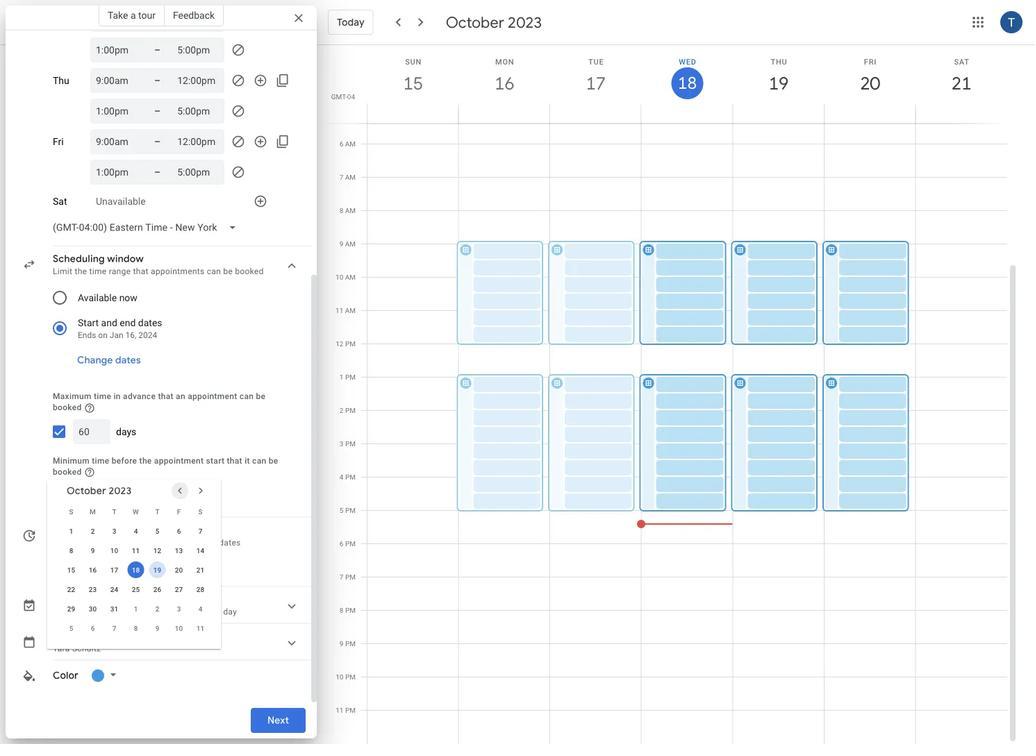 Task type: describe. For each thing, give the bounding box(es) containing it.
12 for 12
[[153, 547, 161, 555]]

Start time on Wednesdays text field
[[96, 42, 138, 59]]

mon 16
[[494, 57, 514, 95]]

wednesday, october 18, today element
[[671, 67, 703, 99]]

tour
[[138, 9, 156, 21]]

gmt-
[[331, 92, 347, 101]]

1 vertical spatial 4
[[134, 527, 138, 536]]

9 for 9 pm
[[340, 640, 344, 648]]

fri for fri
[[53, 136, 64, 148]]

12 for 12 pm
[[336, 340, 344, 348]]

Minimum amount of hours before the start of the appointment that it can be booked number field
[[79, 484, 105, 509]]

pm for 10 pm
[[345, 673, 356, 682]]

24
[[110, 586, 118, 594]]

adjusted availability indicate times you're available for specific dates
[[53, 525, 241, 548]]

row containing 1
[[60, 522, 211, 541]]

30
[[89, 605, 97, 614]]

1 for 1 pm
[[340, 373, 344, 381]]

6 am
[[339, 140, 356, 148]]

pm for 6 pm
[[345, 540, 356, 548]]

13
[[175, 547, 183, 555]]

9 up 16 element
[[91, 547, 95, 555]]

a for change
[[91, 561, 96, 573]]

4 for 4 pm
[[340, 473, 344, 481]]

25
[[132, 586, 140, 594]]

appointment inside minimum time before the appointment start that it can be booked
[[154, 457, 204, 466]]

0 horizontal spatial 2
[[91, 527, 95, 536]]

change a date's availability
[[53, 561, 178, 573]]

november 11 element
[[192, 621, 209, 637]]

1 horizontal spatial october 2023
[[446, 13, 542, 32]]

31
[[110, 605, 118, 614]]

maximum time in advance that an appointment can be booked
[[53, 392, 266, 413]]

18 inside wed 18
[[677, 72, 696, 94]]

5 for november 5 element
[[69, 625, 73, 633]]

start
[[78, 317, 99, 329]]

19 inside 'column header'
[[768, 72, 788, 95]]

grid containing 15
[[322, 45, 1018, 745]]

4 pm
[[340, 473, 356, 481]]

11 for "november 11" element
[[196, 625, 204, 633]]

today button
[[328, 6, 374, 39]]

scheduling
[[53, 253, 105, 266]]

unavailable
[[96, 196, 146, 208]]

schultz
[[72, 645, 101, 655]]

limit
[[53, 267, 72, 277]]

25 element
[[127, 582, 144, 598]]

scheduling window limit the time range that appointments can be booked
[[53, 253, 264, 277]]

range
[[109, 267, 131, 277]]

9 am
[[339, 240, 356, 248]]

30 element
[[84, 601, 101, 618]]

10 for 10 pm
[[336, 673, 344, 682]]

1 vertical spatial october
[[67, 485, 106, 498]]

next
[[267, 715, 289, 727]]

2 no from the left
[[116, 608, 127, 618]]

sat 21
[[951, 57, 971, 95]]

row containing 22
[[60, 580, 211, 600]]

6 for 6 pm
[[340, 540, 344, 548]]

row containing 8
[[60, 541, 211, 561]]

0 horizontal spatial october 2023
[[67, 485, 132, 498]]

19 column header
[[732, 45, 825, 123]]

18 inside cell
[[132, 566, 140, 575]]

11 pm
[[336, 707, 356, 715]]

19 inside cell
[[153, 566, 161, 575]]

pm for 8 pm
[[345, 607, 356, 615]]

tuesday, october 17 element
[[580, 67, 612, 99]]

saturday, october 21 element
[[946, 67, 978, 99]]

you're
[[110, 539, 134, 548]]

1 start time on thursdays text field from the top
[[96, 73, 138, 89]]

before
[[112, 457, 137, 466]]

row containing 5
[[60, 619, 211, 639]]

row containing 29
[[60, 600, 211, 619]]

3 for november 3 element
[[177, 605, 181, 614]]

next button
[[251, 704, 306, 738]]

am for 11 am
[[345, 306, 356, 315]]

be inside maximum time in advance that an appointment can be booked
[[256, 392, 266, 402]]

change dates button
[[72, 344, 147, 378]]

10 am
[[336, 273, 356, 281]]

2 for 2 pm
[[340, 406, 344, 415]]

calendars checked for availability tara schultz
[[53, 631, 211, 655]]

pm for 11 pm
[[345, 707, 356, 715]]

pm for 12 pm
[[345, 340, 356, 348]]

that inside maximum time in advance that an appointment can be booked
[[158, 392, 174, 402]]

sat for sat 21
[[954, 57, 970, 66]]

am for 8 am
[[345, 206, 356, 215]]

16 element
[[84, 562, 101, 579]]

availability for for
[[161, 631, 211, 643]]

adjusted
[[53, 525, 95, 537]]

21 inside "october 2023" grid
[[196, 566, 204, 575]]

9 for 9 am
[[339, 240, 343, 248]]

for inside adjusted availability indicate times you're available for specific dates
[[173, 539, 184, 548]]

27
[[175, 586, 183, 594]]

tara
[[53, 645, 70, 655]]

the for window
[[75, 267, 87, 277]]

pm for 7 pm
[[345, 573, 356, 581]]

november 10 element
[[171, 621, 187, 637]]

maximum
[[53, 392, 92, 402]]

row containing s
[[60, 502, 211, 522]]

7 am
[[339, 173, 356, 181]]

bookings
[[170, 608, 206, 618]]

an
[[176, 392, 185, 402]]

advance
[[123, 392, 156, 402]]

7 pm
[[340, 573, 356, 581]]

buffer
[[66, 608, 90, 618]]

3 – from the top
[[154, 75, 161, 86]]

fri 20
[[859, 57, 879, 95]]

settings
[[153, 594, 191, 607]]

calendars
[[53, 631, 100, 643]]

1 horizontal spatial 2023
[[508, 13, 542, 32]]

6 down "f"
[[177, 527, 181, 536]]

be for time
[[269, 457, 278, 466]]

2 – from the top
[[154, 44, 161, 56]]

monday, october 16 element
[[489, 67, 521, 99]]

booked appointment settings no buffer time · no maximum bookings per day
[[53, 594, 237, 618]]

take a tour
[[108, 9, 156, 21]]

6 pm
[[340, 540, 356, 548]]

1 horizontal spatial october
[[446, 13, 504, 32]]

20 column header
[[824, 45, 916, 123]]

appointment inside booked appointment settings no buffer time · no maximum bookings per day
[[91, 594, 151, 607]]

can for window
[[207, 267, 221, 277]]

am for 6 am
[[345, 140, 356, 148]]

26
[[153, 586, 161, 594]]

2 start time on thursdays text field from the top
[[96, 103, 138, 120]]

16 column header
[[458, 45, 550, 123]]

can inside maximum time in advance that an appointment can be booked
[[240, 392, 254, 402]]

15 inside "october 2023" grid
[[67, 566, 75, 575]]

7 for 7 am
[[339, 173, 343, 181]]

date's
[[99, 561, 126, 573]]

8 for november 8 "element"
[[134, 625, 138, 633]]

11 for 11 am
[[336, 306, 343, 315]]

21 column header
[[915, 45, 1007, 123]]

change a date's availability button
[[47, 555, 184, 580]]

2 s from the left
[[198, 508, 203, 516]]

10 for november 10 element
[[175, 625, 183, 633]]

time inside minimum time before the appointment start that it can be booked
[[92, 457, 109, 466]]

2024
[[138, 331, 157, 341]]

wed
[[679, 57, 697, 66]]

15 element
[[63, 562, 80, 579]]

10 pm
[[336, 673, 356, 682]]

1 – from the top
[[154, 14, 161, 25]]

8 up 15 element
[[69, 547, 73, 555]]

11 am
[[336, 306, 356, 315]]

22
[[67, 586, 75, 594]]

5 for 5 pm
[[340, 506, 344, 515]]

10 for 10 element
[[110, 547, 118, 555]]

row containing 15
[[60, 561, 211, 580]]

minimum time before the appointment start that it can be booked
[[53, 457, 278, 478]]

ends
[[78, 331, 96, 341]]

sun 15
[[402, 57, 422, 95]]

change for change a date's availability
[[53, 561, 89, 573]]

End time on Fridays text field
[[177, 164, 219, 181]]

24 element
[[106, 582, 123, 598]]

thursday, october 19 element
[[763, 67, 795, 99]]

18 cell
[[125, 561, 147, 580]]

time inside booked appointment settings no buffer time · no maximum bookings per day
[[92, 608, 109, 618]]

19 element
[[149, 562, 166, 579]]

availability for date's
[[129, 561, 178, 573]]

minimum
[[53, 457, 90, 466]]

row group containing 1
[[60, 522, 211, 639]]

Maximum days in advance that an appointment can be booked number field
[[79, 420, 105, 445]]

start
[[206, 457, 225, 466]]

0 horizontal spatial 1
[[69, 527, 73, 536]]

indicate
[[53, 539, 84, 548]]

14 element
[[192, 543, 209, 559]]

15 column header
[[367, 45, 459, 123]]

7 for 7 pm
[[340, 573, 344, 581]]

10 for 10 am
[[336, 273, 343, 281]]

20 inside 'column header'
[[859, 72, 879, 95]]

november 1 element
[[127, 601, 144, 618]]

november 7 element
[[106, 621, 123, 637]]

take a tour button
[[99, 4, 165, 26]]



Task type: vqa. For each thing, say whether or not it's contained in the screenshot.
2 element
no



Task type: locate. For each thing, give the bounding box(es) containing it.
2 row from the top
[[60, 522, 211, 541]]

1 inside grid
[[340, 373, 344, 381]]

7 row from the top
[[60, 619, 211, 639]]

12 element
[[149, 543, 166, 559]]

am up "12 pm"
[[345, 306, 356, 315]]

1 vertical spatial 21
[[196, 566, 204, 575]]

10 up 11 am
[[336, 273, 343, 281]]

8 inside november 8 "element"
[[134, 625, 138, 633]]

the inside minimum time before the appointment start that it can be booked
[[139, 457, 152, 466]]

22 element
[[63, 582, 80, 598]]

3 down 27 element
[[177, 605, 181, 614]]

1 horizontal spatial 4
[[198, 605, 202, 614]]

2 horizontal spatial that
[[227, 457, 242, 466]]

sunday, october 15 element
[[397, 67, 429, 99]]

october
[[446, 13, 504, 32], [67, 485, 106, 498]]

today
[[337, 16, 365, 28]]

time left before
[[92, 457, 109, 466]]

9 pm from the top
[[345, 607, 356, 615]]

november 8 element
[[127, 621, 144, 637]]

specific
[[186, 539, 217, 548]]

6 up "7 am"
[[339, 140, 343, 148]]

1 down "12 pm"
[[340, 373, 344, 381]]

7 up specific
[[198, 527, 202, 536]]

that down window
[[133, 267, 148, 277]]

1 vertical spatial 1
[[69, 527, 73, 536]]

0 horizontal spatial the
[[75, 267, 87, 277]]

sat up "scheduling"
[[53, 196, 67, 208]]

0 vertical spatial october 2023
[[446, 13, 542, 32]]

pm up the 1 pm
[[345, 340, 356, 348]]

m
[[90, 508, 96, 516]]

Start time on Fridays text field
[[96, 134, 138, 150]]

9 pm
[[340, 640, 356, 648]]

am up 8 am
[[345, 173, 356, 181]]

11 pm from the top
[[345, 673, 356, 682]]

5 down 4 pm
[[340, 506, 344, 515]]

that inside the scheduling window limit the time range that appointments can be booked
[[133, 267, 148, 277]]

2 vertical spatial 1
[[134, 605, 138, 614]]

0 horizontal spatial thu
[[53, 75, 69, 87]]

booked inside minimum time before the appointment start that it can be booked
[[53, 468, 82, 478]]

2 pm from the top
[[345, 373, 356, 381]]

4 am from the top
[[345, 240, 356, 248]]

2 vertical spatial appointment
[[91, 594, 151, 607]]

available now
[[78, 292, 137, 304]]

28 element
[[192, 582, 209, 598]]

appointment
[[188, 392, 237, 402], [154, 457, 204, 466], [91, 594, 151, 607]]

23
[[89, 586, 97, 594]]

sun
[[405, 57, 422, 66]]

3 for 3 pm
[[340, 440, 344, 448]]

End time on Thursdays text field
[[177, 73, 219, 89], [177, 103, 219, 120]]

time left range
[[89, 267, 107, 277]]

8 for 8 pm
[[340, 607, 344, 615]]

the inside the scheduling window limit the time range that appointments can be booked
[[75, 267, 87, 277]]

7 down ·
[[112, 625, 116, 633]]

that for window
[[133, 267, 148, 277]]

6 row from the top
[[60, 600, 211, 619]]

row
[[60, 502, 211, 522], [60, 522, 211, 541], [60, 541, 211, 561], [60, 561, 211, 580], [60, 580, 211, 600], [60, 600, 211, 619], [60, 619, 211, 639]]

0 vertical spatial booked
[[235, 267, 264, 277]]

0 vertical spatial 5
[[340, 506, 344, 515]]

can inside the scheduling window limit the time range that appointments can be booked
[[207, 267, 221, 277]]

november 5 element
[[63, 621, 80, 637]]

0 vertical spatial appointment
[[188, 392, 237, 402]]

17 element
[[106, 562, 123, 579]]

october up mon
[[446, 13, 504, 32]]

2 horizontal spatial 3
[[340, 440, 344, 448]]

appointment right an
[[188, 392, 237, 402]]

2 pm
[[340, 406, 356, 415]]

0 vertical spatial that
[[133, 267, 148, 277]]

1 horizontal spatial 2
[[155, 605, 159, 614]]

dates inside start and end dates ends on jan 16, 2024
[[138, 317, 162, 329]]

pm down 5 pm
[[345, 540, 356, 548]]

0 horizontal spatial t
[[112, 508, 116, 516]]

15
[[402, 72, 422, 95], [67, 566, 75, 575]]

5 – from the top
[[154, 136, 161, 148]]

0 vertical spatial 1
[[340, 373, 344, 381]]

2 horizontal spatial 1
[[340, 373, 344, 381]]

thu inside thu 19
[[771, 57, 787, 66]]

4 pm from the top
[[345, 440, 356, 448]]

for inside 'calendars checked for availability tara schultz'
[[145, 631, 158, 643]]

0 vertical spatial 3
[[340, 440, 344, 448]]

fri up the friday, october 20 'element'
[[864, 57, 877, 66]]

2 vertical spatial availability
[[161, 631, 211, 643]]

2 am from the top
[[345, 173, 356, 181]]

11 element
[[127, 543, 144, 559]]

3 pm
[[340, 440, 356, 448]]

dates inside adjusted availability indicate times you're available for specific dates
[[219, 539, 241, 548]]

0 horizontal spatial 3
[[112, 527, 116, 536]]

available
[[136, 539, 170, 548]]

fri inside fri 20
[[864, 57, 877, 66]]

1 horizontal spatial 15
[[402, 72, 422, 95]]

1 horizontal spatial 16
[[494, 72, 514, 95]]

october 2023
[[446, 13, 542, 32], [67, 485, 132, 498]]

1 horizontal spatial 1
[[134, 605, 138, 614]]

16,
[[125, 331, 136, 341]]

0 horizontal spatial 16
[[89, 566, 97, 575]]

be inside the scheduling window limit the time range that appointments can be booked
[[223, 267, 233, 277]]

am for 10 am
[[345, 273, 356, 281]]

5
[[340, 506, 344, 515], [155, 527, 159, 536], [69, 625, 73, 633]]

am up "7 am"
[[345, 140, 356, 148]]

9 down maximum
[[155, 625, 159, 633]]

pm down 8 pm
[[345, 640, 356, 648]]

0 horizontal spatial that
[[133, 267, 148, 277]]

0 vertical spatial for
[[173, 539, 184, 548]]

that inside minimum time before the appointment start that it can be booked
[[227, 457, 242, 466]]

9 up 10 am
[[339, 240, 343, 248]]

booked inside the scheduling window limit the time range that appointments can be booked
[[235, 267, 264, 277]]

2 vertical spatial be
[[269, 457, 278, 466]]

end time on thursdays text field for first start time on thursdays text field from the bottom
[[177, 103, 219, 120]]

november 3 element
[[171, 601, 187, 618]]

fri left start time on fridays text field
[[53, 136, 64, 148]]

time inside maximum time in advance that an appointment can be booked
[[94, 392, 111, 402]]

23 element
[[84, 582, 101, 598]]

15 inside column header
[[402, 72, 422, 95]]

a inside button
[[91, 561, 96, 573]]

dates inside button
[[115, 355, 141, 367]]

fri
[[864, 57, 877, 66], [53, 136, 64, 148]]

6 pm from the top
[[345, 506, 356, 515]]

0 vertical spatial a
[[131, 9, 136, 21]]

can up it
[[240, 392, 254, 402]]

1 vertical spatial 2
[[91, 527, 95, 536]]

1 vertical spatial fri
[[53, 136, 64, 148]]

1 vertical spatial availability
[[129, 561, 178, 573]]

4 up 11 element at the left
[[134, 527, 138, 536]]

pm for 1 pm
[[345, 373, 356, 381]]

End time on Wednesdays text field
[[177, 42, 219, 59]]

availability down 12 element
[[129, 561, 178, 573]]

7
[[339, 173, 343, 181], [198, 527, 202, 536], [340, 573, 344, 581], [112, 625, 116, 633]]

am down 9 am
[[345, 273, 356, 281]]

End time on Fridays text field
[[177, 134, 219, 150]]

november 9 element
[[149, 621, 166, 637]]

availability inside adjusted availability indicate times you're available for specific dates
[[97, 525, 147, 537]]

1 vertical spatial 16
[[89, 566, 97, 575]]

21 inside column header
[[951, 72, 971, 95]]

pm down 2 pm
[[345, 440, 356, 448]]

am
[[345, 140, 356, 148], [345, 173, 356, 181], [345, 206, 356, 215], [345, 240, 356, 248], [345, 273, 356, 281], [345, 306, 356, 315]]

october 2023 up mon
[[446, 13, 542, 32]]

4 for november 4 element
[[198, 605, 202, 614]]

2 vertical spatial 4
[[198, 605, 202, 614]]

am for 9 am
[[345, 240, 356, 248]]

change for change dates
[[77, 355, 113, 367]]

mon
[[495, 57, 514, 66]]

1 vertical spatial 12
[[153, 547, 161, 555]]

feedback
[[173, 9, 215, 21]]

0 vertical spatial 17
[[585, 72, 605, 95]]

booked for window
[[235, 267, 264, 277]]

10 up 11 pm
[[336, 673, 344, 682]]

17 inside column header
[[585, 72, 605, 95]]

per
[[208, 608, 221, 618]]

t
[[112, 508, 116, 516], [155, 508, 159, 516]]

pm for 2 pm
[[345, 406, 356, 415]]

end time on thursdays text field for first start time on thursdays text field
[[177, 73, 219, 89]]

time left ·
[[92, 608, 109, 618]]

2 up november 9 element
[[155, 605, 159, 614]]

change inside button
[[77, 355, 113, 367]]

pm down 10 pm
[[345, 707, 356, 715]]

pm down 9 pm
[[345, 673, 356, 682]]

12 pm
[[336, 340, 356, 348]]

feedback button
[[165, 4, 224, 26]]

4 down 3 pm in the left of the page
[[340, 473, 344, 481]]

19 cell
[[147, 561, 168, 580]]

28
[[196, 586, 204, 594]]

a left tour
[[131, 9, 136, 21]]

october up m
[[67, 485, 106, 498]]

now
[[119, 292, 137, 304]]

0 vertical spatial dates
[[138, 317, 162, 329]]

hours
[[116, 491, 141, 502]]

Start time on Thursdays text field
[[96, 73, 138, 89], [96, 103, 138, 120]]

pm for 9 pm
[[345, 640, 356, 648]]

16 inside "october 2023" grid
[[89, 566, 97, 575]]

2 vertical spatial 2
[[155, 605, 159, 614]]

20 inside row
[[175, 566, 183, 575]]

4 – from the top
[[154, 106, 161, 117]]

17 up 24
[[110, 566, 118, 575]]

availability up "you're"
[[97, 525, 147, 537]]

am for 7 am
[[345, 173, 356, 181]]

maximum
[[130, 608, 168, 618]]

no right ·
[[116, 608, 127, 618]]

f
[[177, 508, 181, 516]]

7 pm from the top
[[345, 540, 356, 548]]

change down on
[[77, 355, 113, 367]]

1 horizontal spatial no
[[116, 608, 127, 618]]

1 for 'november 1' element
[[134, 605, 138, 614]]

dates up 2024
[[138, 317, 162, 329]]

04
[[347, 92, 355, 101]]

1 horizontal spatial the
[[139, 457, 152, 466]]

0 vertical spatial be
[[223, 267, 233, 277]]

0 vertical spatial october
[[446, 13, 504, 32]]

gmt-04
[[331, 92, 355, 101]]

0 vertical spatial 2
[[340, 406, 344, 415]]

0 horizontal spatial 20
[[175, 566, 183, 575]]

1 horizontal spatial t
[[155, 508, 159, 516]]

1 vertical spatial 17
[[110, 566, 118, 575]]

20 element
[[171, 562, 187, 579]]

2 vertical spatial 3
[[177, 605, 181, 614]]

27 element
[[171, 582, 187, 598]]

option group containing available now
[[47, 283, 286, 344]]

november 6 element
[[84, 621, 101, 637]]

0 vertical spatial end time on thursdays text field
[[177, 73, 219, 89]]

0 vertical spatial availability
[[97, 525, 147, 537]]

t down hours
[[112, 508, 116, 516]]

7 for november 7 'element'
[[112, 625, 116, 633]]

2 t from the left
[[155, 508, 159, 516]]

7 inside 'element'
[[112, 625, 116, 633]]

0 horizontal spatial 12
[[153, 547, 161, 555]]

1 pm
[[340, 373, 356, 381]]

end time on thursdays text field down the end time on wednesdays text box at the top left
[[177, 73, 219, 89]]

1 vertical spatial a
[[91, 561, 96, 573]]

and
[[101, 317, 117, 329]]

can inside minimum time before the appointment start that it can be booked
[[252, 457, 266, 466]]

1 horizontal spatial 3
[[177, 605, 181, 614]]

11 for 11 pm
[[336, 707, 344, 715]]

1 horizontal spatial s
[[198, 508, 203, 516]]

change inside button
[[53, 561, 89, 573]]

1 up indicate
[[69, 527, 73, 536]]

be for window
[[223, 267, 233, 277]]

tue 17
[[585, 57, 605, 95]]

6 for 6 am
[[339, 140, 343, 148]]

2 end time on thursdays text field from the top
[[177, 103, 219, 120]]

5 pm from the top
[[345, 473, 356, 481]]

3 down 2 pm
[[340, 440, 344, 448]]

color
[[53, 671, 78, 683]]

2 up times
[[91, 527, 95, 536]]

5 row from the top
[[60, 580, 211, 600]]

booked
[[53, 594, 88, 607]]

12 pm from the top
[[345, 707, 356, 715]]

grid
[[322, 45, 1018, 745]]

appointments
[[151, 267, 205, 277]]

1 vertical spatial 15
[[67, 566, 75, 575]]

start and end dates ends on jan 16, 2024
[[78, 317, 162, 341]]

1 vertical spatial end time on thursdays text field
[[177, 103, 219, 120]]

1 up november 8 "element"
[[134, 605, 138, 614]]

7 up 8 am
[[339, 173, 343, 181]]

for right 12 element
[[173, 539, 184, 548]]

november 4 element
[[192, 601, 209, 618]]

13 element
[[171, 543, 187, 559]]

the for time
[[139, 457, 152, 466]]

the right before
[[139, 457, 152, 466]]

sat up saturday, october 21 element
[[954, 57, 970, 66]]

0 vertical spatial 21
[[951, 72, 971, 95]]

s
[[69, 508, 73, 516], [198, 508, 203, 516]]

1 vertical spatial the
[[139, 457, 152, 466]]

can for time
[[252, 457, 266, 466]]

18 column header
[[641, 45, 733, 123]]

8 up 9 am
[[339, 206, 343, 215]]

6 for november 6 element
[[91, 625, 95, 633]]

dates
[[138, 317, 162, 329], [115, 355, 141, 367], [219, 539, 241, 548]]

sat
[[954, 57, 970, 66], [53, 196, 67, 208]]

1 vertical spatial 19
[[153, 566, 161, 575]]

friday, october 20 element
[[854, 67, 886, 99]]

18
[[677, 72, 696, 94], [132, 566, 140, 575]]

6 – from the top
[[154, 167, 161, 178]]

start time on thursdays text field down start time on wednesdays text field
[[96, 73, 138, 89]]

thu for thu 19
[[771, 57, 787, 66]]

october 2023 up m
[[67, 485, 132, 498]]

can right it
[[252, 457, 266, 466]]

17
[[585, 72, 605, 95], [110, 566, 118, 575]]

days
[[116, 426, 136, 438]]

12
[[336, 340, 344, 348], [153, 547, 161, 555]]

time
[[89, 267, 107, 277], [94, 392, 111, 402], [92, 457, 109, 466], [92, 608, 109, 618]]

1 row from the top
[[60, 502, 211, 522]]

available
[[78, 292, 117, 304]]

be inside minimum time before the appointment start that it can be booked
[[269, 457, 278, 466]]

pm for 4 pm
[[345, 473, 356, 481]]

20
[[859, 72, 879, 95], [175, 566, 183, 575]]

10 down bookings
[[175, 625, 183, 633]]

5 down buffer at the left of the page
[[69, 625, 73, 633]]

29 element
[[63, 601, 80, 618]]

1 vertical spatial appointment
[[154, 457, 204, 466]]

1 vertical spatial 5
[[155, 527, 159, 536]]

12 up 19 element
[[153, 547, 161, 555]]

3 up "you're"
[[112, 527, 116, 536]]

1 vertical spatial that
[[158, 392, 174, 402]]

18, today element
[[127, 562, 144, 579]]

can right the appointments
[[207, 267, 221, 277]]

29
[[67, 605, 75, 614]]

1 horizontal spatial 5
[[155, 527, 159, 536]]

2 horizontal spatial be
[[269, 457, 278, 466]]

0 vertical spatial 20
[[859, 72, 879, 95]]

november 2 element
[[149, 601, 166, 618]]

change dates
[[77, 355, 141, 367]]

0 horizontal spatial sat
[[53, 196, 67, 208]]

8 down 7 pm
[[340, 607, 344, 615]]

15 down sun
[[402, 72, 422, 95]]

15 up 22
[[67, 566, 75, 575]]

window
[[107, 253, 144, 266]]

0 vertical spatial 15
[[402, 72, 422, 95]]

2 for the november 2 element
[[155, 605, 159, 614]]

18 down wed
[[677, 72, 696, 94]]

16 down mon
[[494, 72, 514, 95]]

0 vertical spatial start time on thursdays text field
[[96, 73, 138, 89]]

1 horizontal spatial 17
[[585, 72, 605, 95]]

appointment left start
[[154, 457, 204, 466]]

3 row from the top
[[60, 541, 211, 561]]

5 inside november 5 element
[[69, 625, 73, 633]]

0 vertical spatial thu
[[771, 57, 787, 66]]

a
[[131, 9, 136, 21], [91, 561, 96, 573]]

4 row from the top
[[60, 561, 211, 580]]

start time on thursdays text field up start time on fridays text field
[[96, 103, 138, 120]]

pm for 3 pm
[[345, 440, 356, 448]]

16 inside mon 16
[[494, 72, 514, 95]]

12 down 11 am
[[336, 340, 344, 348]]

1 horizontal spatial be
[[256, 392, 266, 402]]

0 horizontal spatial october
[[67, 485, 106, 498]]

pm down 7 pm
[[345, 607, 356, 615]]

1
[[340, 373, 344, 381], [69, 527, 73, 536], [134, 605, 138, 614]]

0 horizontal spatial s
[[69, 508, 73, 516]]

availability inside 'calendars checked for availability tara schultz'
[[161, 631, 211, 643]]

6 am from the top
[[345, 306, 356, 315]]

a left date's
[[91, 561, 96, 573]]

2 vertical spatial 5
[[69, 625, 73, 633]]

0 vertical spatial 2023
[[508, 13, 542, 32]]

pm up 3 pm in the left of the page
[[345, 406, 356, 415]]

wed 18
[[677, 57, 697, 94]]

1 end time on thursdays text field from the top
[[177, 73, 219, 89]]

a inside "button"
[[131, 9, 136, 21]]

1 vertical spatial 2023
[[109, 485, 132, 498]]

1 vertical spatial start time on thursdays text field
[[96, 103, 138, 120]]

1 vertical spatial october 2023
[[67, 485, 132, 498]]

1 horizontal spatial 19
[[768, 72, 788, 95]]

8 am
[[339, 206, 356, 215]]

10 element
[[106, 543, 123, 559]]

5 am from the top
[[345, 273, 356, 281]]

it
[[245, 457, 250, 466]]

1 t from the left
[[112, 508, 116, 516]]

pm down 3 pm in the left of the page
[[345, 473, 356, 481]]

3 pm from the top
[[345, 406, 356, 415]]

1 vertical spatial 3
[[112, 527, 116, 536]]

1 am from the top
[[345, 140, 356, 148]]

pm
[[345, 340, 356, 348], [345, 373, 356, 381], [345, 406, 356, 415], [345, 440, 356, 448], [345, 473, 356, 481], [345, 506, 356, 515], [345, 540, 356, 548], [345, 573, 356, 581], [345, 607, 356, 615], [345, 640, 356, 648], [345, 673, 356, 682], [345, 707, 356, 715]]

8 down 'november 1' element
[[134, 625, 138, 633]]

26 element
[[149, 582, 166, 598]]

availability inside button
[[129, 561, 178, 573]]

october 2023 grid
[[60, 502, 211, 639]]

·
[[111, 608, 114, 618]]

for right november 8 "element"
[[145, 631, 158, 643]]

2023 up mon
[[508, 13, 542, 32]]

3 inside november 3 element
[[177, 605, 181, 614]]

10 pm from the top
[[345, 640, 356, 648]]

option group
[[47, 283, 286, 344]]

17 down tue
[[585, 72, 605, 95]]

jan
[[110, 331, 123, 341]]

0 horizontal spatial 21
[[196, 566, 204, 575]]

in
[[114, 392, 121, 402]]

1 pm from the top
[[345, 340, 356, 348]]

on
[[98, 331, 108, 341]]

appointment inside maximum time in advance that an appointment can be booked
[[188, 392, 237, 402]]

availability down bookings
[[161, 631, 211, 643]]

that for time
[[227, 457, 242, 466]]

dates right specific
[[219, 539, 241, 548]]

3 am from the top
[[345, 206, 356, 215]]

pm up 2 pm
[[345, 373, 356, 381]]

1 horizontal spatial that
[[158, 392, 174, 402]]

1 horizontal spatial a
[[131, 9, 136, 21]]

16
[[494, 72, 514, 95], [89, 566, 97, 575]]

8 for 8 am
[[339, 206, 343, 215]]

9 up 10 pm
[[340, 640, 344, 648]]

time left in
[[94, 392, 111, 402]]

1 vertical spatial dates
[[115, 355, 141, 367]]

row group
[[60, 522, 211, 639]]

sat for sat
[[53, 196, 67, 208]]

17 inside "october 2023" grid
[[110, 566, 118, 575]]

appointment up ·
[[91, 594, 151, 607]]

checked
[[102, 631, 142, 643]]

t right w
[[155, 508, 159, 516]]

0 vertical spatial change
[[77, 355, 113, 367]]

0 vertical spatial sat
[[954, 57, 970, 66]]

9 for november 9 element
[[155, 625, 159, 633]]

2 vertical spatial can
[[252, 457, 266, 466]]

the down "scheduling"
[[75, 267, 87, 277]]

7 up 8 pm
[[340, 573, 344, 581]]

1 vertical spatial thu
[[53, 75, 69, 87]]

fri for fri 20
[[864, 57, 877, 66]]

times
[[86, 539, 108, 548]]

–
[[154, 14, 161, 25], [154, 44, 161, 56], [154, 75, 161, 86], [154, 106, 161, 117], [154, 136, 161, 148], [154, 167, 161, 178]]

change up 22
[[53, 561, 89, 573]]

None field
[[47, 216, 248, 241]]

time inside the scheduling window limit the time range that appointments can be booked
[[89, 267, 107, 277]]

0 horizontal spatial a
[[91, 561, 96, 573]]

8 pm from the top
[[345, 573, 356, 581]]

12 inside "october 2023" grid
[[153, 547, 161, 555]]

16 up 23
[[89, 566, 97, 575]]

s up adjusted
[[69, 508, 73, 516]]

the
[[75, 267, 87, 277], [139, 457, 152, 466]]

17 column header
[[550, 45, 642, 123]]

booked for time
[[53, 468, 82, 478]]

8 pm
[[340, 607, 356, 615]]

1 vertical spatial booked
[[53, 403, 82, 413]]

booked
[[235, 267, 264, 277], [53, 403, 82, 413], [53, 468, 82, 478]]

21 element
[[192, 562, 209, 579]]

am up 9 am
[[345, 206, 356, 215]]

5 up "available"
[[155, 527, 159, 536]]

1 no from the left
[[53, 608, 64, 618]]

that left an
[[158, 392, 174, 402]]

sat inside sat 21
[[954, 57, 970, 66]]

31 element
[[106, 601, 123, 618]]

dates down 16,
[[115, 355, 141, 367]]

am down 8 am
[[345, 240, 356, 248]]

11 for 11 element at the left
[[132, 547, 140, 555]]

s right "f"
[[198, 508, 203, 516]]

0 vertical spatial 16
[[494, 72, 514, 95]]

1 s from the left
[[69, 508, 73, 516]]

w
[[133, 508, 139, 516]]

0 horizontal spatial 2023
[[109, 485, 132, 498]]

0 vertical spatial 19
[[768, 72, 788, 95]]

Start time on Fridays text field
[[96, 164, 138, 181]]

1 vertical spatial change
[[53, 561, 89, 573]]

6 down 30 element
[[91, 625, 95, 633]]

pm down 4 pm
[[345, 506, 356, 515]]

a for take
[[131, 9, 136, 21]]

thu for thu
[[53, 75, 69, 87]]

pm for 5 pm
[[345, 506, 356, 515]]

10 up change a date's availability
[[110, 547, 118, 555]]

0 vertical spatial 4
[[340, 473, 344, 481]]

booked inside maximum time in advance that an appointment can be booked
[[53, 403, 82, 413]]

2 horizontal spatial 2
[[340, 406, 344, 415]]

1 vertical spatial sat
[[53, 196, 67, 208]]

that left it
[[227, 457, 242, 466]]

21
[[951, 72, 971, 95], [196, 566, 204, 575]]



